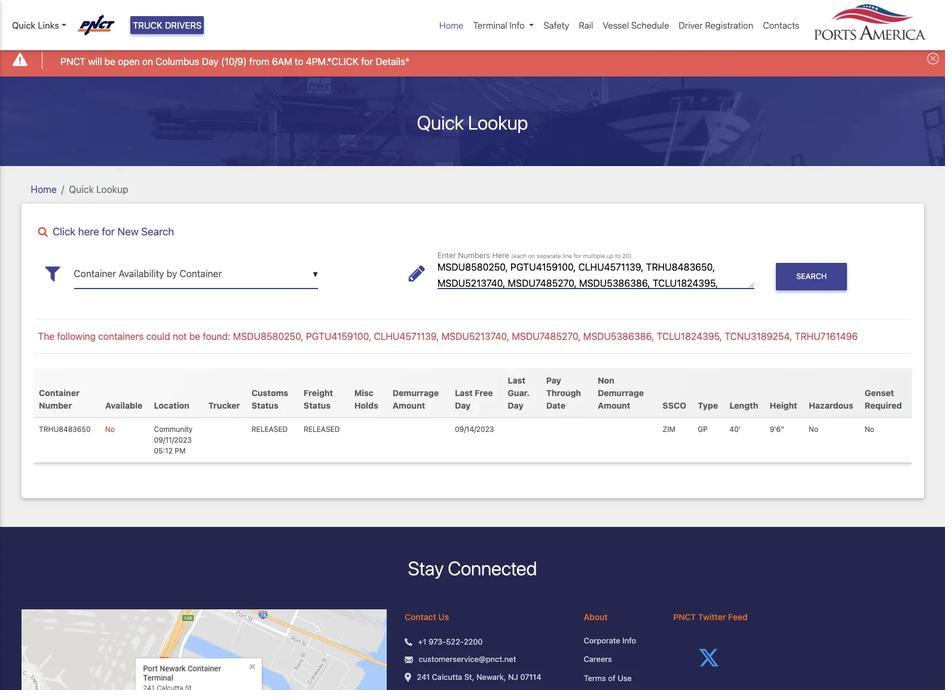 Task type: locate. For each thing, give the bounding box(es) containing it.
terminal info
[[473, 20, 525, 30]]

trhu8483650
[[39, 425, 91, 434]]

0 horizontal spatial be
[[104, 56, 115, 67]]

customs
[[252, 388, 288, 398]]

pnct will be open on columbus day (10/9) from 6am to 4pm.*click for details* link
[[61, 54, 410, 69]]

no down available
[[105, 425, 115, 434]]

2 horizontal spatial for
[[574, 252, 582, 259]]

day up 09/14/2023
[[455, 400, 471, 411]]

info for corporate info
[[623, 636, 636, 646]]

non
[[598, 375, 615, 386]]

day inside last guar. day
[[508, 400, 524, 411]]

2 vertical spatial quick
[[69, 184, 94, 195]]

containers
[[98, 331, 144, 342]]

0 vertical spatial lookup
[[468, 111, 528, 134]]

1 horizontal spatial amount
[[598, 400, 630, 411]]

status for customs status
[[252, 400, 279, 411]]

demurrage right misc holds
[[393, 388, 439, 398]]

released down customs status
[[252, 425, 288, 434]]

1 horizontal spatial home
[[439, 20, 464, 30]]

pnct twitter feed
[[673, 612, 748, 622]]

1 vertical spatial quick lookup
[[69, 184, 128, 195]]

1 status from the left
[[252, 400, 279, 411]]

last inside last free day
[[455, 388, 473, 398]]

available
[[105, 400, 143, 411]]

2 horizontal spatial quick
[[417, 111, 464, 134]]

0 vertical spatial for
[[361, 56, 373, 67]]

hazardous
[[809, 400, 854, 411]]

will
[[88, 56, 102, 67]]

MSDU8580250, PGTU4159100, CLHU4571139, TRHU8483650, MSDU5213740, MSDU7485270, MSDU5386386, TCLU1824395, TCNU3189254, TRHU7161496 text field
[[438, 259, 755, 289]]

0 vertical spatial be
[[104, 56, 115, 67]]

0 vertical spatial last
[[508, 375, 526, 386]]

1 horizontal spatial last
[[508, 375, 526, 386]]

freight status
[[304, 388, 333, 411]]

1 vertical spatial quick
[[417, 111, 464, 134]]

0 vertical spatial on
[[142, 56, 153, 67]]

vessel schedule
[[603, 20, 669, 30]]

▼
[[313, 270, 318, 279]]

msdu8580250,
[[233, 331, 304, 342]]

to
[[295, 56, 303, 67], [615, 252, 621, 259]]

to right 6am
[[295, 56, 303, 67]]

0 horizontal spatial lookup
[[96, 184, 128, 195]]

1 vertical spatial on
[[528, 252, 535, 259]]

for left details*
[[361, 56, 373, 67]]

up
[[607, 252, 614, 259]]

1 vertical spatial last
[[455, 388, 473, 398]]

home link left terminal
[[435, 14, 468, 37]]

info inside terminal info link
[[510, 20, 525, 30]]

drivers
[[165, 20, 202, 30]]

pnct left will
[[61, 56, 86, 67]]

status down 'customs'
[[252, 400, 279, 411]]

new
[[117, 225, 139, 238]]

1 horizontal spatial be
[[189, 331, 200, 342]]

0 horizontal spatial home link
[[31, 184, 57, 195]]

numbers
[[458, 251, 490, 260]]

driver
[[679, 20, 703, 30]]

info right terminal
[[510, 20, 525, 30]]

home
[[439, 20, 464, 30], [31, 184, 57, 195]]

0 horizontal spatial search
[[141, 225, 174, 238]]

location
[[154, 400, 189, 411]]

be inside pnct will be open on columbus day (10/9) from 6am to 4pm.*click for details* link
[[104, 56, 115, 67]]

1 horizontal spatial quick lookup
[[417, 111, 528, 134]]

be right will
[[104, 56, 115, 67]]

quick lookup
[[417, 111, 528, 134], [69, 184, 128, 195]]

0 horizontal spatial to
[[295, 56, 303, 67]]

home link
[[435, 14, 468, 37], [31, 184, 57, 195]]

1 horizontal spatial lookup
[[468, 111, 528, 134]]

0 vertical spatial quick
[[12, 20, 36, 30]]

973-
[[429, 637, 446, 647]]

1 vertical spatial home link
[[31, 184, 57, 195]]

1 horizontal spatial for
[[361, 56, 373, 67]]

0 horizontal spatial quick
[[12, 20, 36, 30]]

1 amount from the left
[[393, 400, 425, 411]]

the following containers could not be found: msdu8580250, pgtu4159100, clhu4571139, msdu5213740, msdu7485270, msdu5386386, tclu1824395, tcnu3189254, trhu7161496
[[38, 331, 858, 342]]

0 horizontal spatial released
[[252, 425, 288, 434]]

0 horizontal spatial info
[[510, 20, 525, 30]]

for right here
[[102, 225, 115, 238]]

msdu7485270,
[[512, 331, 581, 342]]

careers
[[584, 655, 612, 665]]

0 horizontal spatial day
[[202, 56, 219, 67]]

amount down non
[[598, 400, 630, 411]]

for right line
[[574, 252, 582, 259]]

safety link
[[539, 14, 574, 37]]

1 vertical spatial search
[[797, 272, 827, 281]]

0 horizontal spatial no
[[105, 425, 115, 434]]

day down "guar."
[[508, 400, 524, 411]]

1 horizontal spatial no
[[809, 425, 819, 434]]

community
[[154, 425, 193, 434]]

no down required
[[865, 425, 875, 434]]

number
[[39, 400, 72, 411]]

on inside alert
[[142, 56, 153, 67]]

1 horizontal spatial info
[[623, 636, 636, 646]]

day left (10/9)
[[202, 56, 219, 67]]

pm
[[175, 447, 186, 456]]

be right not
[[189, 331, 200, 342]]

0 vertical spatial quick lookup
[[417, 111, 528, 134]]

1 horizontal spatial status
[[304, 400, 331, 411]]

1 horizontal spatial to
[[615, 252, 621, 259]]

1 horizontal spatial on
[[528, 252, 535, 259]]

corporate info link
[[584, 636, 655, 647]]

pnct
[[61, 56, 86, 67], [673, 612, 696, 622]]

0 horizontal spatial for
[[102, 225, 115, 238]]

day inside alert
[[202, 56, 219, 67]]

to right up
[[615, 252, 621, 259]]

0 horizontal spatial demurrage
[[393, 388, 439, 398]]

0 vertical spatial to
[[295, 56, 303, 67]]

0 horizontal spatial pnct
[[61, 56, 86, 67]]

241
[[417, 673, 430, 682]]

info up careers link
[[623, 636, 636, 646]]

released
[[252, 425, 288, 434], [304, 425, 340, 434]]

of
[[608, 674, 616, 683]]

pnct for pnct will be open on columbus day (10/9) from 6am to 4pm.*click for details*
[[61, 56, 86, 67]]

0 vertical spatial info
[[510, 20, 525, 30]]

1 vertical spatial home
[[31, 184, 57, 195]]

pnct left 'twitter'
[[673, 612, 696, 622]]

1 horizontal spatial demurrage
[[598, 388, 644, 398]]

0 horizontal spatial amount
[[393, 400, 425, 411]]

0 vertical spatial home
[[439, 20, 464, 30]]

1 horizontal spatial search
[[797, 272, 827, 281]]

for
[[361, 56, 373, 67], [102, 225, 115, 238], [574, 252, 582, 259]]

be
[[104, 56, 115, 67], [189, 331, 200, 342]]

last for last guar. day
[[508, 375, 526, 386]]

info inside the corporate info link
[[623, 636, 636, 646]]

on right the '(each'
[[528, 252, 535, 259]]

1 vertical spatial pnct
[[673, 612, 696, 622]]

last for last free day
[[455, 388, 473, 398]]

1 horizontal spatial pnct
[[673, 612, 696, 622]]

day inside last free day
[[455, 400, 471, 411]]

0 horizontal spatial last
[[455, 388, 473, 398]]

on inside enter numbers here (each on separate line for multiple up to 20)
[[528, 252, 535, 259]]

driver registration
[[679, 20, 754, 30]]

status inside freight status
[[304, 400, 331, 411]]

search image
[[38, 227, 48, 237]]

0 horizontal spatial on
[[142, 56, 153, 67]]

driver registration link
[[674, 14, 758, 37]]

released down freight status
[[304, 425, 340, 434]]

to inside alert
[[295, 56, 303, 67]]

stay connected
[[408, 557, 537, 580]]

1 horizontal spatial day
[[455, 400, 471, 411]]

length
[[730, 400, 758, 411]]

to inside enter numbers here (each on separate line for multiple up to 20)
[[615, 252, 621, 259]]

2 amount from the left
[[598, 400, 630, 411]]

stay
[[408, 557, 444, 580]]

status inside customs status
[[252, 400, 279, 411]]

registration
[[705, 20, 754, 30]]

0 vertical spatial home link
[[435, 14, 468, 37]]

1 horizontal spatial home link
[[435, 14, 468, 37]]

0 vertical spatial pnct
[[61, 56, 86, 67]]

last up "guar."
[[508, 375, 526, 386]]

community 09/11/2023 05:12 pm
[[154, 425, 193, 456]]

1 vertical spatial info
[[623, 636, 636, 646]]

2 released from the left
[[304, 425, 340, 434]]

+1
[[418, 637, 427, 647]]

zim
[[663, 425, 676, 434]]

0 horizontal spatial status
[[252, 400, 279, 411]]

home link up the search icon
[[31, 184, 57, 195]]

clhu4571139,
[[374, 331, 439, 342]]

following
[[57, 331, 96, 342]]

links
[[38, 20, 59, 30]]

required
[[865, 400, 902, 411]]

customerservice@pnct.net
[[419, 655, 516, 665]]

2 horizontal spatial no
[[865, 425, 875, 434]]

holds
[[354, 400, 378, 411]]

None text field
[[74, 259, 318, 289]]

last inside last guar. day
[[508, 375, 526, 386]]

1 vertical spatial to
[[615, 252, 621, 259]]

day for last free day
[[455, 400, 471, 411]]

home left terminal
[[439, 20, 464, 30]]

last left free
[[455, 388, 473, 398]]

2 status from the left
[[304, 400, 331, 411]]

careers link
[[584, 654, 655, 666]]

pnct inside alert
[[61, 56, 86, 67]]

6am
[[272, 56, 292, 67]]

demurrage
[[393, 388, 439, 398], [598, 388, 644, 398]]

2 horizontal spatial day
[[508, 400, 524, 411]]

day
[[202, 56, 219, 67], [455, 400, 471, 411], [508, 400, 524, 411]]

1 vertical spatial be
[[189, 331, 200, 342]]

amount right "holds"
[[393, 400, 425, 411]]

quick links link
[[12, 19, 66, 32]]

vessel schedule link
[[598, 14, 674, 37]]

close image
[[927, 53, 939, 65]]

on right the open
[[142, 56, 153, 67]]

through
[[546, 388, 581, 398]]

click here for new search
[[53, 225, 174, 238]]

pnct will be open on columbus day (10/9) from 6am to 4pm.*click for details*
[[61, 56, 410, 67]]

status down freight
[[304, 400, 331, 411]]

demurrage down non
[[598, 388, 644, 398]]

truck
[[133, 20, 163, 30]]

09/14/2023
[[455, 425, 494, 434]]

click
[[53, 225, 76, 238]]

terms
[[584, 674, 606, 683]]

no down the hazardous
[[809, 425, 819, 434]]

home up the search icon
[[31, 184, 57, 195]]

2 vertical spatial for
[[574, 252, 582, 259]]

1 horizontal spatial released
[[304, 425, 340, 434]]



Task type: vqa. For each thing, say whether or not it's contained in the screenshot.
containers/hr
no



Task type: describe. For each thing, give the bounding box(es) containing it.
about
[[584, 612, 608, 622]]

safety
[[544, 20, 569, 30]]

pgtu4159100,
[[306, 331, 371, 342]]

search inside button
[[797, 272, 827, 281]]

msdu5386386,
[[583, 331, 654, 342]]

terms of use link
[[584, 673, 655, 685]]

for inside alert
[[361, 56, 373, 67]]

contact us
[[405, 612, 449, 622]]

truck drivers link
[[130, 16, 204, 34]]

columbus
[[156, 56, 199, 67]]

(each
[[511, 252, 527, 259]]

open
[[118, 56, 140, 67]]

contacts
[[763, 20, 800, 30]]

not
[[173, 331, 187, 342]]

calcutta
[[432, 673, 462, 682]]

found:
[[203, 331, 230, 342]]

genset required
[[865, 388, 902, 411]]

line
[[563, 252, 572, 259]]

to for 20)
[[615, 252, 621, 259]]

separate
[[537, 252, 561, 259]]

for inside enter numbers here (each on separate line for multiple up to 20)
[[574, 252, 582, 259]]

vessel
[[603, 20, 629, 30]]

gp
[[698, 425, 708, 434]]

the
[[38, 331, 55, 342]]

0 vertical spatial search
[[141, 225, 174, 238]]

date
[[546, 400, 566, 411]]

search button
[[776, 263, 847, 291]]

pay
[[546, 375, 561, 386]]

trhu7161496
[[795, 331, 858, 342]]

use
[[618, 674, 632, 683]]

terminal info link
[[468, 14, 539, 37]]

trucker
[[208, 400, 240, 411]]

pay through date
[[546, 375, 581, 411]]

here
[[78, 225, 99, 238]]

amount inside non demurrage amount
[[598, 400, 630, 411]]

ssco
[[663, 400, 686, 411]]

1 demurrage from the left
[[393, 388, 439, 398]]

quick links
[[12, 20, 59, 30]]

could
[[146, 331, 170, 342]]

height
[[770, 400, 798, 411]]

info for terminal info
[[510, 20, 525, 30]]

241 calcutta st, newark, nj 07114
[[417, 673, 541, 682]]

on for separate
[[528, 252, 535, 259]]

misc
[[354, 388, 374, 398]]

20)
[[623, 252, 632, 259]]

container
[[39, 388, 79, 398]]

corporate
[[584, 636, 621, 646]]

rail link
[[574, 14, 598, 37]]

truck drivers
[[133, 20, 202, 30]]

0 horizontal spatial quick lookup
[[69, 184, 128, 195]]

non demurrage amount
[[598, 375, 644, 411]]

corporate info
[[584, 636, 636, 646]]

+1 973-522-2200 link
[[418, 637, 483, 648]]

1 released from the left
[[252, 425, 288, 434]]

twitter
[[698, 612, 726, 622]]

terms of use
[[584, 674, 632, 683]]

free
[[475, 388, 493, 398]]

customerservice@pnct.net link
[[419, 654, 516, 666]]

container number
[[39, 388, 79, 411]]

connected
[[448, 557, 537, 580]]

amount inside demurrage amount
[[393, 400, 425, 411]]

customs status
[[252, 388, 288, 411]]

click here for new search link
[[33, 225, 912, 238]]

terminal
[[473, 20, 507, 30]]

guar.
[[508, 388, 530, 398]]

enter
[[438, 251, 456, 260]]

schedule
[[631, 20, 669, 30]]

rail
[[579, 20, 593, 30]]

0 horizontal spatial home
[[31, 184, 57, 195]]

241 calcutta st, newark, nj 07114 link
[[417, 672, 541, 684]]

05:12
[[154, 447, 173, 456]]

us
[[439, 612, 449, 622]]

2 no from the left
[[809, 425, 819, 434]]

1 vertical spatial for
[[102, 225, 115, 238]]

2 demurrage from the left
[[598, 388, 644, 398]]

feed
[[728, 612, 748, 622]]

genset
[[865, 388, 894, 398]]

09/11/2023
[[154, 436, 192, 445]]

07114
[[520, 673, 541, 682]]

to for 4pm.*click
[[295, 56, 303, 67]]

status for freight status
[[304, 400, 331, 411]]

9'6"
[[770, 425, 784, 434]]

1 vertical spatial lookup
[[96, 184, 128, 195]]

from
[[249, 56, 269, 67]]

day for last guar. day
[[508, 400, 524, 411]]

pnct for pnct twitter feed
[[673, 612, 696, 622]]

1 horizontal spatial quick
[[69, 184, 94, 195]]

tcnu3189254,
[[725, 331, 792, 342]]

demurrage amount
[[393, 388, 439, 411]]

1 no from the left
[[105, 425, 115, 434]]

contact
[[405, 612, 436, 622]]

last guar. day
[[508, 375, 530, 411]]

tclu1824395,
[[657, 331, 722, 342]]

type
[[698, 400, 718, 411]]

multiple
[[583, 252, 605, 259]]

3 no from the left
[[865, 425, 875, 434]]

pnct will be open on columbus day (10/9) from 6am to 4pm.*click for details* alert
[[0, 44, 945, 76]]

newark,
[[477, 673, 506, 682]]

on for columbus
[[142, 56, 153, 67]]

contacts link
[[758, 14, 805, 37]]



